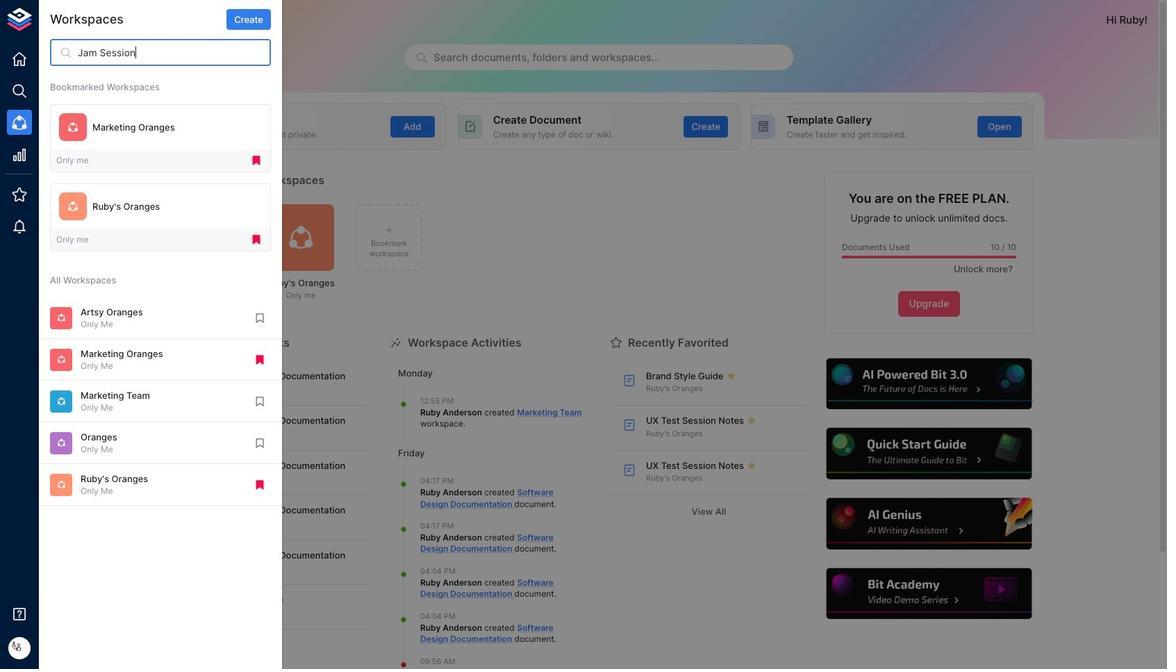 Task type: vqa. For each thing, say whether or not it's contained in the screenshot.
top Remove Bookmark image
yes



Task type: describe. For each thing, give the bounding box(es) containing it.
3 help image from the top
[[825, 496, 1034, 552]]

3 bookmark image from the top
[[254, 437, 266, 450]]

4 help image from the top
[[825, 567, 1034, 622]]

1 vertical spatial remove bookmark image
[[254, 479, 266, 491]]



Task type: locate. For each thing, give the bounding box(es) containing it.
2 help image from the top
[[825, 426, 1034, 482]]

help image
[[825, 356, 1034, 412], [825, 426, 1034, 482], [825, 496, 1034, 552], [825, 567, 1034, 622]]

Search Workspaces... text field
[[78, 39, 271, 66]]

remove bookmark image
[[250, 154, 263, 167], [254, 479, 266, 491]]

2 bookmark image from the top
[[254, 395, 266, 408]]

1 vertical spatial remove bookmark image
[[254, 354, 266, 366]]

0 vertical spatial bookmark image
[[254, 312, 266, 325]]

2 vertical spatial bookmark image
[[254, 437, 266, 450]]

1 help image from the top
[[825, 356, 1034, 412]]

1 vertical spatial bookmark image
[[254, 395, 266, 408]]

0 vertical spatial remove bookmark image
[[250, 234, 263, 246]]

1 bookmark image from the top
[[254, 312, 266, 325]]

0 vertical spatial remove bookmark image
[[250, 154, 263, 167]]

bookmark image
[[254, 312, 266, 325], [254, 395, 266, 408], [254, 437, 266, 450]]

remove bookmark image
[[250, 234, 263, 246], [254, 354, 266, 366]]



